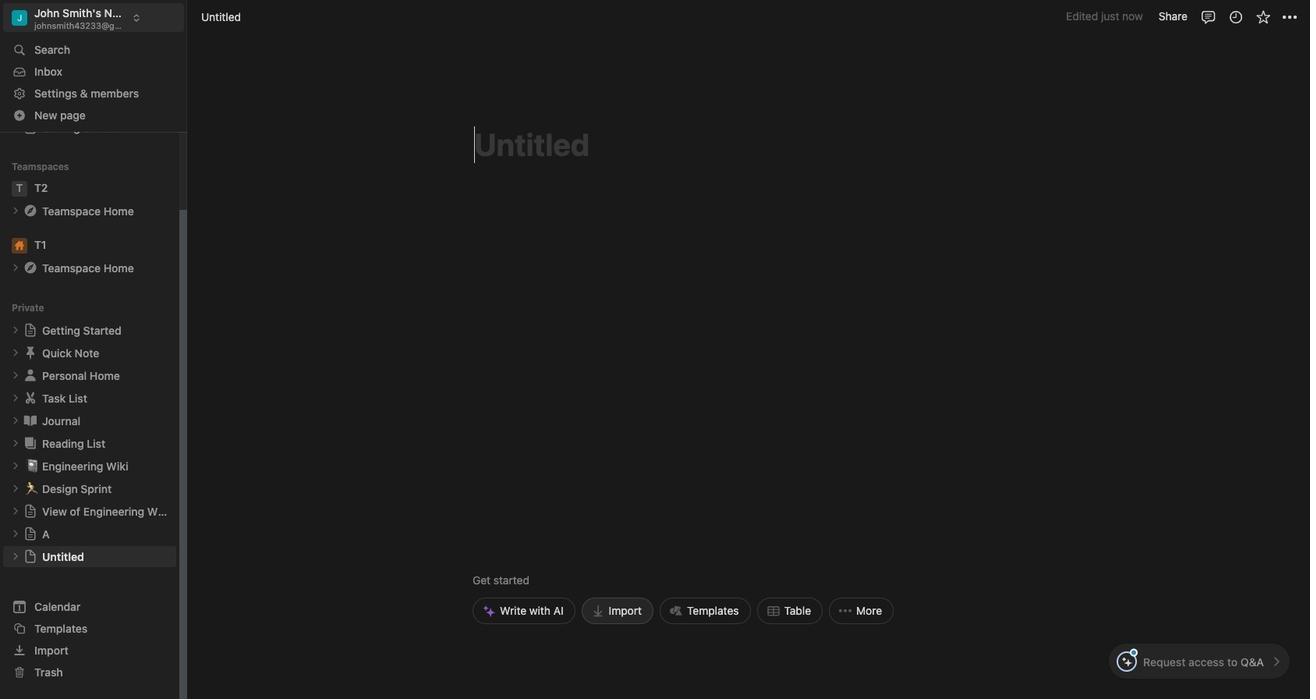 Task type: vqa. For each thing, say whether or not it's contained in the screenshot.
Change page icon for 5th Open image from the top of the page
no



Task type: describe. For each thing, give the bounding box(es) containing it.
1 open image from the top
[[11, 206, 20, 216]]

3 open image from the top
[[11, 371, 20, 380]]

2 open image from the top
[[11, 348, 20, 358]]

t image
[[12, 181, 27, 196]]

1 open image from the top
[[11, 326, 20, 335]]

8 open image from the top
[[11, 529, 20, 539]]

9 open image from the top
[[11, 552, 20, 561]]

favorite image
[[1256, 9, 1271, 25]]



Task type: locate. For each thing, give the bounding box(es) containing it.
4 open image from the top
[[11, 393, 20, 403]]

7 open image from the top
[[11, 507, 20, 516]]

6 open image from the top
[[11, 484, 20, 493]]

📓 image
[[25, 457, 39, 475]]

menu
[[473, 463, 894, 624]]

change page icon image
[[23, 120, 37, 134], [23, 203, 38, 219], [23, 260, 38, 276], [23, 323, 37, 337], [23, 345, 38, 361], [23, 368, 38, 383], [23, 390, 38, 406], [23, 413, 38, 429], [23, 436, 38, 451], [23, 504, 37, 518], [23, 527, 37, 541], [23, 549, 37, 563]]

updates image
[[1228, 9, 1244, 25]]

open image
[[11, 206, 20, 216], [11, 263, 20, 272], [11, 371, 20, 380], [11, 393, 20, 403], [11, 416, 20, 425], [11, 484, 20, 493], [11, 507, 20, 516], [11, 529, 20, 539], [11, 552, 20, 561]]

2 open image from the top
[[11, 263, 20, 272]]

comments image
[[1201, 9, 1217, 25]]

5 open image from the top
[[11, 416, 20, 425]]

open image
[[11, 326, 20, 335], [11, 348, 20, 358], [11, 439, 20, 448], [11, 461, 20, 471]]

3 open image from the top
[[11, 439, 20, 448]]

4 open image from the top
[[11, 461, 20, 471]]

🏃 image
[[25, 479, 39, 497]]



